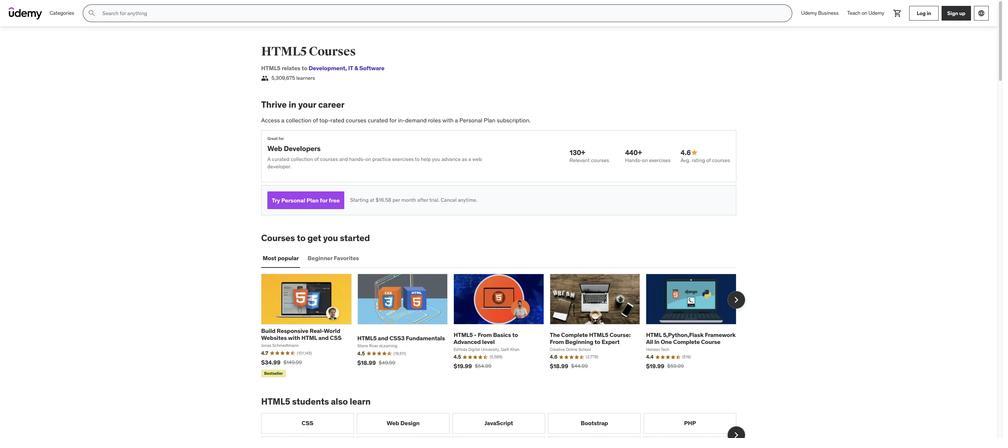 Task type: describe. For each thing, give the bounding box(es) containing it.
design
[[400, 420, 420, 427]]

of inside great for web developers a curated collection of courses and hands-on practice exercises to help you advance as a web developer.
[[314, 156, 319, 163]]

in-
[[398, 117, 405, 124]]

0 horizontal spatial you
[[323, 233, 338, 244]]

course
[[701, 338, 721, 346]]

try
[[272, 197, 280, 204]]

per
[[393, 197, 400, 204]]

html5 relates to development it & software
[[261, 64, 384, 72]]

html5 and css3 fundamentals link
[[357, 335, 445, 342]]

roles
[[428, 117, 441, 124]]

from inside the complete html5 course: from beginning to expert
[[550, 338, 564, 346]]

framework
[[705, 331, 736, 339]]

5,python,flask
[[663, 331, 704, 339]]

after
[[417, 197, 428, 204]]

development
[[309, 64, 345, 72]]

subscription.
[[497, 117, 531, 124]]

it
[[348, 64, 353, 72]]

to inside html5 - from basics to advanced level
[[512, 331, 518, 339]]

udemy inside "link"
[[868, 10, 884, 16]]

teach
[[847, 10, 860, 16]]

beginning
[[565, 338, 593, 346]]

web
[[472, 156, 482, 163]]

sign
[[947, 10, 958, 16]]

in
[[654, 338, 660, 346]]

php link
[[644, 413, 736, 434]]

build responsive real-world websites with html and css link
[[261, 327, 342, 342]]

business
[[818, 10, 839, 16]]

collection inside great for web developers a curated collection of courses and hands-on practice exercises to help you advance as a web developer.
[[291, 156, 313, 163]]

on inside 440+ hands-on exercises
[[642, 157, 648, 164]]

sign up
[[947, 10, 965, 16]]

-
[[474, 331, 476, 339]]

to inside the complete html5 course: from beginning to expert
[[595, 338, 600, 346]]

up
[[959, 10, 965, 16]]

starting at $16.58 per month after trial. cancel anytime.
[[350, 197, 477, 204]]

html5 for html5 and css3 fundamentals
[[357, 335, 377, 342]]

html5 and css3 fundamentals
[[357, 335, 445, 342]]

trial.
[[429, 197, 440, 204]]

developers
[[284, 144, 321, 153]]

practice
[[372, 156, 391, 163]]

as
[[462, 156, 467, 163]]

the complete html5 course: from beginning to expert link
[[550, 331, 631, 346]]

from inside html5 - from basics to advanced level
[[478, 331, 492, 339]]

carousel element containing build responsive real-world websites with html and css
[[261, 274, 745, 379]]

get
[[307, 233, 321, 244]]

avg.
[[681, 157, 690, 164]]

learners
[[296, 75, 315, 81]]

and inside build responsive real-world websites with html and css
[[318, 334, 329, 342]]

javascript
[[485, 420, 513, 427]]

thrive in your career
[[261, 99, 344, 110]]

beginner favorites button
[[306, 250, 360, 267]]

web design
[[387, 420, 420, 427]]

most
[[263, 255, 276, 262]]

fundamentals
[[406, 335, 445, 342]]

udemy image
[[9, 7, 42, 19]]

build responsive real-world websites with html and css
[[261, 327, 342, 342]]

in for log
[[927, 10, 931, 16]]

students
[[292, 396, 329, 408]]

Search for anything text field
[[101, 7, 783, 19]]

udemy business
[[801, 10, 839, 16]]

real-
[[310, 327, 324, 335]]

html5 courses
[[261, 44, 356, 59]]

css3
[[389, 335, 405, 342]]

4.6
[[681, 148, 691, 157]]

one
[[661, 338, 672, 346]]

month
[[401, 197, 416, 204]]

and inside great for web developers a curated collection of courses and hands-on practice exercises to help you advance as a web developer.
[[339, 156, 348, 163]]

web inside web design link
[[387, 420, 399, 427]]

html5 for html5 courses
[[261, 44, 307, 59]]

help
[[421, 156, 431, 163]]

to up learners
[[302, 64, 307, 72]]

your
[[298, 99, 316, 110]]

basics
[[493, 331, 511, 339]]

teach on udemy link
[[843, 4, 889, 22]]

to inside great for web developers a curated collection of courses and hands-on practice exercises to help you advance as a web developer.
[[415, 156, 420, 163]]

the complete html5 course: from beginning to expert
[[550, 331, 631, 346]]

$16.58
[[376, 197, 391, 204]]

relates
[[282, 64, 300, 72]]

build
[[261, 327, 275, 335]]

1 horizontal spatial a
[[455, 117, 458, 124]]

html inside html 5,python,flask framework all in one complete course
[[646, 331, 662, 339]]

next image for html 5,python,flask framework all in one complete course
[[731, 294, 742, 306]]

0 vertical spatial collection
[[286, 117, 311, 124]]

shopping cart with 0 items image
[[893, 9, 902, 18]]

courses right rating
[[712, 157, 730, 164]]

favorites
[[334, 255, 359, 262]]

most popular button
[[261, 250, 300, 267]]

a
[[267, 156, 271, 163]]

of left top-
[[313, 117, 318, 124]]

2 horizontal spatial and
[[378, 335, 388, 342]]

0 horizontal spatial courses
[[261, 233, 295, 244]]

the
[[550, 331, 560, 339]]

all
[[646, 338, 653, 346]]

0 vertical spatial small image
[[261, 75, 269, 82]]

1 udemy from the left
[[801, 10, 817, 16]]

development link
[[309, 64, 345, 72]]

beginner favorites
[[308, 255, 359, 262]]

php
[[684, 420, 696, 427]]

categories button
[[45, 4, 78, 22]]

you inside great for web developers a curated collection of courses and hands-on practice exercises to help you advance as a web developer.
[[432, 156, 440, 163]]

5,309,675 learners
[[271, 75, 315, 81]]

categories
[[50, 10, 74, 16]]

html 5,python,flask framework all in one complete course
[[646, 331, 736, 346]]

learn
[[350, 396, 371, 408]]

with inside thrive in your career element
[[442, 117, 454, 124]]

plan inside try personal plan for free link
[[306, 197, 319, 204]]

complete inside html 5,python,flask framework all in one complete course
[[673, 338, 700, 346]]

exercises inside great for web developers a curated collection of courses and hands-on practice exercises to help you advance as a web developer.
[[392, 156, 414, 163]]

hands-
[[625, 157, 642, 164]]

html5 students also learn
[[261, 396, 371, 408]]

with inside build responsive real-world websites with html and css
[[288, 334, 300, 342]]



Task type: vqa. For each thing, say whether or not it's contained in the screenshot.
Mark review by Sivasubramanian as helpful icon
no



Task type: locate. For each thing, give the bounding box(es) containing it.
1 horizontal spatial and
[[339, 156, 348, 163]]

1 horizontal spatial small image
[[691, 149, 698, 157]]

expert
[[602, 338, 620, 346]]

to left get at the bottom left
[[297, 233, 306, 244]]

1 vertical spatial courses
[[261, 233, 295, 244]]

1 vertical spatial personal
[[281, 197, 305, 204]]

html5 left the course:
[[589, 331, 608, 339]]

1 horizontal spatial html
[[646, 331, 662, 339]]

top-
[[319, 117, 331, 124]]

and right responsive
[[318, 334, 329, 342]]

small image inside thrive in your career element
[[691, 149, 698, 157]]

collection down "developers"
[[291, 156, 313, 163]]

html5 left css3
[[357, 335, 377, 342]]

web down great
[[267, 144, 282, 153]]

you right help
[[432, 156, 440, 163]]

exercises inside 440+ hands-on exercises
[[649, 157, 671, 164]]

cancel
[[441, 197, 457, 204]]

in right log
[[927, 10, 931, 16]]

1 vertical spatial small image
[[691, 149, 698, 157]]

level
[[482, 338, 495, 346]]

130+ relevant courses
[[570, 148, 609, 164]]

0 horizontal spatial in
[[289, 99, 296, 110]]

html inside build responsive real-world websites with html and css
[[301, 334, 317, 342]]

a right access
[[281, 117, 284, 124]]

0 horizontal spatial a
[[281, 117, 284, 124]]

0 horizontal spatial web
[[267, 144, 282, 153]]

exercises
[[392, 156, 414, 163], [649, 157, 671, 164]]

of
[[313, 117, 318, 124], [314, 156, 319, 163], [706, 157, 711, 164]]

for inside great for web developers a curated collection of courses and hands-on practice exercises to help you advance as a web developer.
[[279, 136, 284, 141]]

html left 5,python,flask
[[646, 331, 662, 339]]

small image left 5,309,675
[[261, 75, 269, 82]]

1 horizontal spatial plan
[[484, 117, 495, 124]]

access a collection of top-rated courses curated for in-demand roles with a personal plan subscription.
[[261, 117, 531, 124]]

small image
[[261, 75, 269, 82], [691, 149, 698, 157]]

html5 left -
[[454, 331, 473, 339]]

carousel element containing css
[[261, 413, 745, 438]]

and left hands-
[[339, 156, 348, 163]]

exercises left avg.
[[649, 157, 671, 164]]

web left "design"
[[387, 420, 399, 427]]

1 carousel element from the top
[[261, 274, 745, 379]]

0 horizontal spatial from
[[478, 331, 492, 339]]

0 vertical spatial courses
[[309, 44, 356, 59]]

html5 for html5 - from basics to advanced level
[[454, 331, 473, 339]]

0 vertical spatial css
[[330, 334, 342, 342]]

0 vertical spatial next image
[[731, 294, 742, 306]]

0 horizontal spatial udemy
[[801, 10, 817, 16]]

css
[[330, 334, 342, 342], [302, 420, 313, 427]]

0 horizontal spatial css
[[302, 420, 313, 427]]

try personal plan for free
[[272, 197, 340, 204]]

personal
[[459, 117, 482, 124], [281, 197, 305, 204]]

collection down thrive in your career
[[286, 117, 311, 124]]

udemy
[[801, 10, 817, 16], [868, 10, 884, 16]]

courses up most popular
[[261, 233, 295, 244]]

1 next image from the top
[[731, 294, 742, 306]]

plan
[[484, 117, 495, 124], [306, 197, 319, 204]]

web design link
[[357, 413, 450, 434]]

next image
[[731, 294, 742, 306], [731, 430, 742, 438]]

2 horizontal spatial on
[[862, 10, 867, 16]]

1 horizontal spatial from
[[550, 338, 564, 346]]

css right real-
[[330, 334, 342, 342]]

0 horizontal spatial complete
[[561, 331, 588, 339]]

for left 'in-'
[[389, 117, 397, 124]]

access
[[261, 117, 280, 124]]

with right websites on the bottom left of the page
[[288, 334, 300, 342]]

1 horizontal spatial web
[[387, 420, 399, 427]]

a right roles
[[455, 117, 458, 124]]

you right get at the bottom left
[[323, 233, 338, 244]]

0 horizontal spatial curated
[[272, 156, 289, 163]]

0 vertical spatial in
[[927, 10, 931, 16]]

choose a language image
[[978, 10, 985, 17]]

html 5,python,flask framework all in one complete course link
[[646, 331, 736, 346]]

html5 up 5,309,675
[[261, 64, 280, 72]]

software
[[359, 64, 384, 72]]

relevant
[[570, 157, 590, 164]]

of right rating
[[706, 157, 711, 164]]

bootstrap link
[[548, 413, 641, 434]]

you
[[432, 156, 440, 163], [323, 233, 338, 244]]

0 horizontal spatial personal
[[281, 197, 305, 204]]

web inside great for web developers a curated collection of courses and hands-on practice exercises to help you advance as a web developer.
[[267, 144, 282, 153]]

log
[[917, 10, 926, 16]]

rating
[[692, 157, 705, 164]]

1 horizontal spatial personal
[[459, 117, 482, 124]]

1 vertical spatial curated
[[272, 156, 289, 163]]

on left practice
[[365, 156, 371, 163]]

exercises right practice
[[392, 156, 414, 163]]

2 carousel element from the top
[[261, 413, 745, 438]]

html
[[646, 331, 662, 339], [301, 334, 317, 342]]

on inside great for web developers a curated collection of courses and hands-on practice exercises to help you advance as a web developer.
[[365, 156, 371, 163]]

1 horizontal spatial you
[[432, 156, 440, 163]]

world
[[324, 327, 340, 335]]

1 vertical spatial in
[[289, 99, 296, 110]]

complete right the the
[[561, 331, 588, 339]]

with right roles
[[442, 117, 454, 124]]

to right basics
[[512, 331, 518, 339]]

complete right one
[[673, 338, 700, 346]]

1 horizontal spatial exercises
[[649, 157, 671, 164]]

started
[[340, 233, 370, 244]]

1 horizontal spatial in
[[927, 10, 931, 16]]

css inside build responsive real-world websites with html and css
[[330, 334, 342, 342]]

0 vertical spatial you
[[432, 156, 440, 163]]

html5 - from basics to advanced level
[[454, 331, 518, 346]]

5,309,675
[[271, 75, 295, 81]]

teach on udemy
[[847, 10, 884, 16]]

curated
[[368, 117, 388, 124], [272, 156, 289, 163]]

2 udemy from the left
[[868, 10, 884, 16]]

courses right relevant
[[591, 157, 609, 164]]

with
[[442, 117, 454, 124], [288, 334, 300, 342]]

0 horizontal spatial and
[[318, 334, 329, 342]]

from
[[478, 331, 492, 339], [550, 338, 564, 346]]

submit search image
[[88, 9, 97, 18]]

html5 up relates
[[261, 44, 307, 59]]

plan left free
[[306, 197, 319, 204]]

0 vertical spatial carousel element
[[261, 274, 745, 379]]

html5 left students
[[261, 396, 290, 408]]

html5 - from basics to advanced level link
[[454, 331, 518, 346]]

udemy left the shopping cart with 0 items icon
[[868, 10, 884, 16]]

0 horizontal spatial html
[[301, 334, 317, 342]]

personal right roles
[[459, 117, 482, 124]]

on right teach
[[862, 10, 867, 16]]

130+
[[570, 148, 585, 157]]

from right -
[[478, 331, 492, 339]]

1 vertical spatial for
[[279, 136, 284, 141]]

1 vertical spatial web
[[387, 420, 399, 427]]

career
[[318, 99, 344, 110]]

small image up rating
[[691, 149, 698, 157]]

0 vertical spatial plan
[[484, 117, 495, 124]]

css down students
[[302, 420, 313, 427]]

websites
[[261, 334, 287, 342]]

curated inside great for web developers a curated collection of courses and hands-on practice exercises to help you advance as a web developer.
[[272, 156, 289, 163]]

personal right "try" at the left top of the page
[[281, 197, 305, 204]]

thrive
[[261, 99, 287, 110]]

plan left subscription.
[[484, 117, 495, 124]]

2 horizontal spatial a
[[468, 156, 471, 163]]

avg. rating of courses
[[681, 157, 730, 164]]

at
[[370, 197, 374, 204]]

on right 440+
[[642, 157, 648, 164]]

starting
[[350, 197, 369, 204]]

complete inside the complete html5 course: from beginning to expert
[[561, 331, 588, 339]]

2 horizontal spatial for
[[389, 117, 397, 124]]

advanced
[[454, 338, 481, 346]]

udemy business link
[[797, 4, 843, 22]]

also
[[331, 396, 348, 408]]

carousel element
[[261, 274, 745, 379], [261, 413, 745, 438]]

0 vertical spatial web
[[267, 144, 282, 153]]

1 horizontal spatial css
[[330, 334, 342, 342]]

on
[[862, 10, 867, 16], [365, 156, 371, 163], [642, 157, 648, 164]]

of down "developers"
[[314, 156, 319, 163]]

1 vertical spatial css
[[302, 420, 313, 427]]

udemy left business
[[801, 10, 817, 16]]

0 horizontal spatial plan
[[306, 197, 319, 204]]

1 horizontal spatial for
[[320, 197, 328, 204]]

0 vertical spatial with
[[442, 117, 454, 124]]

html5 for html5 relates to development it & software
[[261, 64, 280, 72]]

1 horizontal spatial with
[[442, 117, 454, 124]]

courses up development
[[309, 44, 356, 59]]

2 next image from the top
[[731, 430, 742, 438]]

0 vertical spatial curated
[[368, 117, 388, 124]]

try personal plan for free link
[[267, 192, 344, 209]]

curated left 'in-'
[[368, 117, 388, 124]]

complete
[[561, 331, 588, 339], [673, 338, 700, 346]]

free
[[329, 197, 340, 204]]

web
[[267, 144, 282, 153], [387, 420, 399, 427]]

2 vertical spatial for
[[320, 197, 328, 204]]

0 horizontal spatial small image
[[261, 75, 269, 82]]

in for thrive
[[289, 99, 296, 110]]

1 vertical spatial carousel element
[[261, 413, 745, 438]]

0 vertical spatial for
[[389, 117, 397, 124]]

&
[[354, 64, 358, 72]]

1 vertical spatial with
[[288, 334, 300, 342]]

html left world in the bottom left of the page
[[301, 334, 317, 342]]

to left expert
[[595, 338, 600, 346]]

courses left hands-
[[320, 156, 338, 163]]

it & software link
[[345, 64, 384, 72]]

courses right rated
[[346, 117, 366, 124]]

sign up link
[[942, 6, 971, 21]]

thrive in your career element
[[261, 99, 736, 216]]

1 vertical spatial plan
[[306, 197, 319, 204]]

to left help
[[415, 156, 420, 163]]

0 vertical spatial personal
[[459, 117, 482, 124]]

1 vertical spatial you
[[323, 233, 338, 244]]

log in link
[[909, 6, 939, 21]]

on inside "link"
[[862, 10, 867, 16]]

1 horizontal spatial courses
[[309, 44, 356, 59]]

html5 for html5 students also learn
[[261, 396, 290, 408]]

0 horizontal spatial with
[[288, 334, 300, 342]]

hands-
[[349, 156, 365, 163]]

next image for javascript
[[731, 430, 742, 438]]

javascript link
[[452, 413, 545, 434]]

courses inside great for web developers a curated collection of courses and hands-on practice exercises to help you advance as a web developer.
[[320, 156, 338, 163]]

for right great
[[279, 136, 284, 141]]

1 vertical spatial collection
[[291, 156, 313, 163]]

0 horizontal spatial on
[[365, 156, 371, 163]]

from left 'beginning'
[[550, 338, 564, 346]]

curated up developer.
[[272, 156, 289, 163]]

1 horizontal spatial udemy
[[868, 10, 884, 16]]

courses inside 130+ relevant courses
[[591, 157, 609, 164]]

beginner
[[308, 255, 333, 262]]

courses to get you started
[[261, 233, 370, 244]]

great for web developers a curated collection of courses and hands-on practice exercises to help you advance as a web developer.
[[267, 136, 482, 170]]

1 horizontal spatial curated
[[368, 117, 388, 124]]

responsive
[[277, 327, 308, 335]]

1 horizontal spatial on
[[642, 157, 648, 164]]

for left free
[[320, 197, 328, 204]]

440+ hands-on exercises
[[625, 148, 671, 164]]

440+
[[625, 148, 642, 157]]

0 horizontal spatial for
[[279, 136, 284, 141]]

0 horizontal spatial exercises
[[392, 156, 414, 163]]

html5 inside the complete html5 course: from beginning to expert
[[589, 331, 608, 339]]

collection
[[286, 117, 311, 124], [291, 156, 313, 163]]

in left the your
[[289, 99, 296, 110]]

1 horizontal spatial complete
[[673, 338, 700, 346]]

html5 inside html5 - from basics to advanced level
[[454, 331, 473, 339]]

and left css3
[[378, 335, 388, 342]]

demand
[[405, 117, 427, 124]]

anytime.
[[458, 197, 477, 204]]

1 vertical spatial next image
[[731, 430, 742, 438]]

course:
[[610, 331, 631, 339]]

a inside great for web developers a curated collection of courses and hands-on practice exercises to help you advance as a web developer.
[[468, 156, 471, 163]]

a right as
[[468, 156, 471, 163]]



